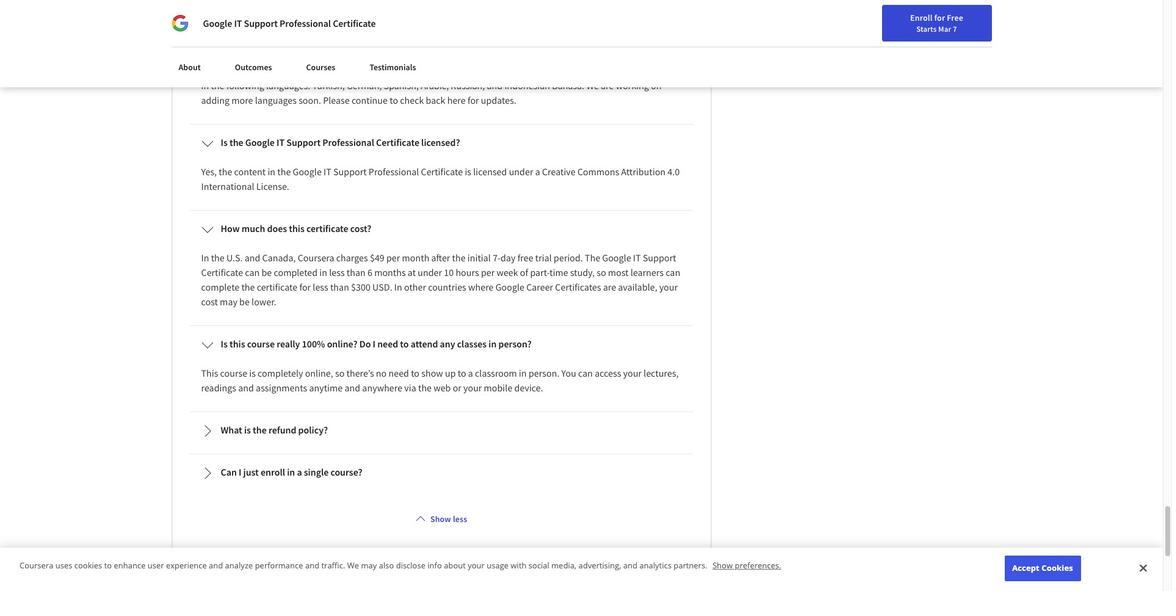 Task type: describe. For each thing, give the bounding box(es) containing it.
disclose
[[396, 560, 426, 571]]

your inside privacy alert dialog
[[468, 560, 485, 571]]

the inside this certificate is currently available globally in english. you can also find google career certificates available globally in the following languages: turkish, german, spanish, arabic, russian, and indonesian bahasa. we are working on adding more languages soon. please continue to check back here for updates.
[[211, 80, 224, 92]]

month
[[402, 252, 430, 264]]

career inside in the u.s. and canada, coursera charges $49 per month after the initial 7-day free trial period. the google it support certificate can be completed in less than 6 months at under 10 hours per week of part-time study, so most learners can complete the certificate for less than $300 usd. in other countries where google career certificates are available, your cost may be lower.
[[527, 281, 553, 293]]

4.0
[[668, 166, 680, 178]]

u.s.
[[227, 252, 243, 264]]

is this program offered in other languages?
[[221, 36, 398, 48]]

single
[[304, 466, 329, 478]]

i inside dropdown button
[[373, 338, 376, 350]]

privacy alert dialog
[[0, 548, 1163, 591]]

how much does this certificate cost?
[[221, 222, 371, 235]]

what is the refund policy?
[[221, 424, 328, 436]]

0 horizontal spatial per
[[387, 252, 400, 264]]

certificate inside in the u.s. and canada, coursera charges $49 per month after the initial 7-day free trial period. the google it support certificate can be completed in less than 6 months at under 10 hours per week of part-time study, so most learners can complete the certificate for less than $300 usd. in other countries where google career certificates are available, your cost may be lower.
[[257, 281, 298, 293]]

attend
[[411, 338, 438, 350]]

in inside in the u.s. and canada, coursera charges $49 per month after the initial 7-day free trial period. the google it support certificate can be completed in less than 6 months at under 10 hours per week of part-time study, so most learners can complete the certificate for less than $300 usd. in other countries where google career certificates are available, your cost may be lower.
[[320, 266, 327, 279]]

in inside yes, the content in the google it support professional certificate is licensed under a creative commons attribution 4.0 international license.
[[268, 166, 275, 178]]

i inside 'dropdown button'
[[239, 466, 241, 478]]

learners
[[631, 266, 664, 279]]

the inside what is the refund policy? dropdown button
[[253, 424, 267, 436]]

google up most
[[602, 252, 631, 264]]

are inside this certificate is currently available globally in english. you can also find google career certificates available globally in the following languages: turkish, german, spanish, arabic, russian, and indonesian bahasa. we are working on adding more languages soon. please continue to check back here for updates.
[[601, 80, 614, 92]]

in right offered at the left
[[317, 36, 325, 48]]

this for this course is completely online, so there's no need to show up to a classroom in person. you can access your lectures, readings and assignments anytime and anywhere via the web or your mobile device.
[[201, 367, 218, 379]]

trial
[[535, 252, 552, 264]]

under inside yes, the content in the google it support professional certificate is licensed under a creative commons attribution 4.0 international license.
[[509, 166, 533, 178]]

is the google it support professional certificate licensed? button
[[191, 127, 692, 160]]

certificates inside this certificate is currently available globally in english. you can also find google career certificates available globally in the following languages: turkish, german, spanish, arabic, russian, and indonesian bahasa. we are working on adding more languages soon. please continue to check back here for updates.
[[557, 65, 603, 77]]

readings
[[201, 382, 236, 394]]

or
[[453, 382, 462, 394]]

2 globally from the left
[[644, 65, 676, 77]]

the up license.
[[277, 166, 291, 178]]

really
[[277, 338, 300, 350]]

much
[[242, 222, 265, 235]]

show inside dropdown button
[[430, 514, 451, 525]]

7-
[[493, 252, 501, 264]]

complete
[[201, 281, 240, 293]]

it up 'outcomes'
[[234, 17, 242, 29]]

it inside yes, the content in the google it support professional certificate is licensed under a creative commons attribution 4.0 international license.
[[324, 166, 332, 178]]

just
[[243, 466, 259, 478]]

about link
[[171, 55, 208, 80]]

enroll for free starts mar 7
[[911, 12, 964, 34]]

your right or
[[464, 382, 482, 394]]

creative
[[542, 166, 576, 178]]

and inside this certificate is currently available globally in english. you can also find google career certificates available globally in the following languages: turkish, german, spanish, arabic, russian, and indonesian bahasa. we are working on adding more languages soon. please continue to check back here for updates.
[[487, 80, 503, 92]]

may inside in the u.s. and canada, coursera charges $49 per month after the initial 7-day free trial period. the google it support certificate can be completed in less than 6 months at under 10 hours per week of part-time study, so most learners can complete the certificate for less than $300 usd. in other countries where google career certificates are available, your cost may be lower.
[[220, 296, 238, 308]]

lectures,
[[644, 367, 679, 379]]

classes
[[457, 338, 487, 350]]

enroll
[[911, 12, 933, 23]]

google down week
[[496, 281, 525, 293]]

enroll
[[261, 466, 285, 478]]

we inside privacy alert dialog
[[347, 560, 359, 571]]

most
[[608, 266, 629, 279]]

initial
[[468, 252, 491, 264]]

2 available from the left
[[605, 65, 642, 77]]

is this course really 100% online? do i need to attend any classes in person?
[[221, 338, 532, 350]]

in inside this course is completely online, so there's no need to show up to a classroom in person. you can access your lectures, readings and assignments anytime and anywhere via the web or your mobile device.
[[519, 367, 527, 379]]

following
[[226, 80, 264, 92]]

certificate inside in the u.s. and canada, coursera charges $49 per month after the initial 7-day free trial period. the google it support certificate can be completed in less than 6 months at under 10 hours per week of part-time study, so most learners can complete the certificate for less than $300 usd. in other countries where google career certificates are available, your cost may be lower.
[[201, 266, 243, 279]]

0 horizontal spatial less
[[313, 281, 328, 293]]

is for is this program offered in other languages?
[[221, 36, 228, 48]]

bahasa.
[[552, 80, 585, 92]]

0 vertical spatial career
[[877, 14, 901, 25]]

new
[[860, 14, 876, 25]]

lower.
[[252, 296, 277, 308]]

testimonials link
[[362, 55, 424, 80]]

is inside this certificate is currently available globally in english. you can also find google career certificates available globally in the following languages: turkish, german, spanish, arabic, russian, and indonesian bahasa. we are working on adding more languages soon. please continue to check back here for updates.
[[263, 65, 269, 77]]

other inside dropdown button
[[327, 36, 350, 48]]

can inside this certificate is currently available globally in english. you can also find google career certificates available globally in the following languages: turkish, german, spanish, arabic, russian, and indonesian bahasa. we are working on adding more languages soon. please continue to check back here for updates.
[[444, 65, 459, 77]]

can i just enroll in a single course? button
[[191, 456, 692, 489]]

do
[[360, 338, 371, 350]]

what is the refund policy? button
[[191, 414, 692, 447]]

check
[[400, 94, 424, 106]]

yes,
[[201, 166, 217, 178]]

there's
[[347, 367, 374, 379]]

german,
[[347, 80, 382, 92]]

support inside yes, the content in the google it support professional certificate is licensed under a creative commons attribution 4.0 international license.
[[333, 166, 367, 178]]

english
[[929, 14, 959, 26]]

1 available from the left
[[310, 65, 347, 77]]

how much does this certificate cost? button
[[191, 213, 692, 246]]

find
[[824, 14, 840, 25]]

course inside this course is completely online, so there's no need to show up to a classroom in person. you can access your lectures, readings and assignments anytime and anywhere via the web or your mobile device.
[[220, 367, 247, 379]]

attribution
[[621, 166, 666, 178]]

to right up
[[458, 367, 466, 379]]

free
[[518, 252, 534, 264]]

this for this certificate is currently available globally in english. you can also find google career certificates available globally in the following languages: turkish, german, spanish, arabic, russian, and indonesian bahasa. we are working on adding more languages soon. please continue to check back here for updates.
[[201, 65, 218, 77]]

program
[[247, 36, 283, 48]]

100%
[[302, 338, 325, 350]]

international
[[201, 180, 254, 192]]

yes, the content in the google it support professional certificate is licensed under a creative commons attribution 4.0 international license.
[[201, 166, 682, 192]]

this inside how much does this certificate cost? dropdown button
[[289, 222, 305, 235]]

russian,
[[451, 80, 485, 92]]

refund
[[269, 424, 296, 436]]

we inside this certificate is currently available globally in english. you can also find google career certificates available globally in the following languages: turkish, german, spanish, arabic, russian, and indonesian bahasa. we are working on adding more languages soon. please continue to check back here for updates.
[[587, 80, 599, 92]]

person?
[[499, 338, 532, 350]]

google inside this certificate is currently available globally in english. you can also find google career certificates available globally in the following languages: turkish, german, spanish, arabic, russian, and indonesian bahasa. we are working on adding more languages soon. please continue to check back here for updates.
[[497, 65, 526, 77]]

is this course really 100% online? do i need to attend any classes in person? button
[[191, 328, 692, 361]]

partners.
[[674, 560, 708, 571]]

your right the access
[[623, 367, 642, 379]]

classroom
[[475, 367, 517, 379]]

0 horizontal spatial be
[[239, 296, 250, 308]]

show less
[[430, 514, 467, 525]]

working
[[616, 80, 649, 92]]

need for i
[[378, 338, 398, 350]]

and inside in the u.s. and canada, coursera charges $49 per month after the initial 7-day free trial period. the google it support certificate can be completed in less than 6 months at under 10 hours per week of part-time study, so most learners can complete the certificate for less than $300 usd. in other countries where google career certificates are available, your cost may be lower.
[[245, 252, 260, 264]]

to inside dropdown button
[[400, 338, 409, 350]]

find your new career link
[[818, 12, 907, 27]]

time
[[550, 266, 568, 279]]

months
[[374, 266, 406, 279]]

content
[[234, 166, 266, 178]]

user
[[148, 560, 164, 571]]

support inside dropdown button
[[287, 136, 321, 149]]

licensed
[[473, 166, 507, 178]]

in inside 'dropdown button'
[[287, 466, 295, 478]]

completely
[[258, 367, 303, 379]]

can
[[221, 466, 237, 478]]

canada,
[[262, 252, 296, 264]]

to inside privacy alert dialog
[[104, 560, 112, 571]]

can inside this course is completely online, so there's no need to show up to a classroom in person. you can access your lectures, readings and assignments anytime and anywhere via the web or your mobile device.
[[578, 367, 593, 379]]

help center image
[[1132, 559, 1146, 574]]

day
[[501, 252, 516, 264]]

and left analytics at the bottom right of the page
[[624, 560, 638, 571]]

social
[[529, 560, 550, 571]]

in up spanish, at the left of page
[[383, 65, 391, 77]]

the inside is the google it support professional certificate licensed? dropdown button
[[230, 136, 243, 149]]

to up via at left bottom
[[411, 367, 420, 379]]

online,
[[305, 367, 333, 379]]

can i just enroll in a single course?
[[221, 466, 363, 478]]

more
[[232, 94, 253, 106]]

preferences.
[[735, 560, 782, 571]]

is inside yes, the content in the google it support professional certificate is licensed under a creative commons attribution 4.0 international license.
[[465, 166, 471, 178]]

arabic,
[[421, 80, 449, 92]]

enhance
[[114, 560, 146, 571]]



Task type: locate. For each thing, give the bounding box(es) containing it.
we right bahasa.
[[587, 80, 599, 92]]

1 horizontal spatial you
[[562, 367, 576, 379]]

where
[[468, 281, 494, 293]]

0 vertical spatial you
[[427, 65, 442, 77]]

in
[[201, 252, 209, 264], [394, 281, 402, 293]]

is for is this course really 100% online? do i need to attend any classes in person?
[[221, 338, 228, 350]]

0 horizontal spatial in
[[201, 252, 209, 264]]

career inside this certificate is currently available globally in english. you can also find google career certificates available globally in the following languages: turkish, german, spanish, arabic, russian, and indonesian bahasa. we are working on adding more languages soon. please continue to check back here for updates.
[[528, 65, 555, 77]]

a left single at bottom
[[297, 466, 302, 478]]

career
[[877, 14, 901, 25], [528, 65, 555, 77], [527, 281, 553, 293]]

the up lower.
[[241, 281, 255, 293]]

1 horizontal spatial per
[[481, 266, 495, 279]]

1 horizontal spatial may
[[361, 560, 377, 571]]

we right traffic.
[[347, 560, 359, 571]]

certificate down is the google it support professional certificate licensed? dropdown button
[[421, 166, 463, 178]]

and right readings
[[238, 382, 254, 394]]

anytime
[[309, 382, 343, 394]]

certificate left licensed?
[[376, 136, 420, 149]]

is
[[263, 65, 269, 77], [465, 166, 471, 178], [249, 367, 256, 379], [244, 424, 251, 436]]

cost?
[[350, 222, 371, 235]]

is right what
[[244, 424, 251, 436]]

so up anytime
[[335, 367, 345, 379]]

in up adding
[[201, 80, 209, 92]]

google it support professional certificate
[[203, 17, 376, 29]]

2 vertical spatial career
[[527, 281, 553, 293]]

career down part-
[[527, 281, 553, 293]]

is for is the google it support professional certificate licensed?
[[221, 136, 228, 149]]

coursera inside in the u.s. and canada, coursera charges $49 per month after the initial 7-day free trial period. the google it support certificate can be completed in less than 6 months at under 10 hours per week of part-time study, so most learners can complete the certificate for less than $300 usd. in other countries where google career certificates are available, your cost may be lower.
[[298, 252, 334, 264]]

web
[[434, 382, 451, 394]]

1 horizontal spatial under
[[509, 166, 533, 178]]

in right the classes
[[489, 338, 497, 350]]

0 horizontal spatial we
[[347, 560, 359, 571]]

need right no
[[389, 367, 409, 379]]

can up "arabic,"
[[444, 65, 459, 77]]

google up content
[[245, 136, 275, 149]]

certificates inside in the u.s. and canada, coursera charges $49 per month after the initial 7-day free trial period. the google it support certificate can be completed in less than 6 months at under 10 hours per week of part-time study, so most learners can complete the certificate for less than $300 usd. in other countries where google career certificates are available, your cost may be lower.
[[555, 281, 601, 293]]

certificate up following
[[220, 65, 261, 77]]

with
[[511, 560, 527, 571]]

0 vertical spatial is
[[221, 36, 228, 48]]

globally up german,
[[349, 65, 381, 77]]

1 vertical spatial coursera
[[20, 560, 53, 571]]

1 horizontal spatial in
[[394, 281, 402, 293]]

google down is the google it support professional certificate licensed?
[[293, 166, 322, 178]]

this right does
[[289, 222, 305, 235]]

access
[[595, 367, 621, 379]]

1 vertical spatial career
[[528, 65, 555, 77]]

1 vertical spatial in
[[394, 281, 402, 293]]

for inside enroll for free starts mar 7
[[935, 12, 946, 23]]

0 horizontal spatial other
[[327, 36, 350, 48]]

1 vertical spatial a
[[468, 367, 473, 379]]

coursera left uses
[[20, 560, 53, 571]]

0 vertical spatial certificates
[[557, 65, 603, 77]]

2 vertical spatial professional
[[369, 166, 419, 178]]

we
[[587, 80, 599, 92], [347, 560, 359, 571]]

this inside is this course really 100% online? do i need to attend any classes in person? dropdown button
[[230, 338, 245, 350]]

1 globally from the left
[[349, 65, 381, 77]]

coursera inside privacy alert dialog
[[20, 560, 53, 571]]

are inside in the u.s. and canada, coursera charges $49 per month after the initial 7-day free trial period. the google it support certificate can be completed in less than 6 months at under 10 hours per week of part-time study, so most learners can complete the certificate for less than $300 usd. in other countries where google career certificates are available, your cost may be lower.
[[603, 281, 616, 293]]

a right up
[[468, 367, 473, 379]]

professional down please
[[323, 136, 374, 149]]

google right google icon
[[203, 17, 232, 29]]

can right learners
[[666, 266, 681, 279]]

1 vertical spatial certificates
[[555, 281, 601, 293]]

licensed?
[[421, 136, 460, 149]]

0 vertical spatial professional
[[280, 17, 331, 29]]

your
[[842, 14, 858, 25], [660, 281, 678, 293], [623, 367, 642, 379], [464, 382, 482, 394], [468, 560, 485, 571]]

0 vertical spatial certificate
[[220, 65, 261, 77]]

the
[[211, 80, 224, 92], [230, 136, 243, 149], [219, 166, 232, 178], [277, 166, 291, 178], [211, 252, 225, 264], [452, 252, 466, 264], [241, 281, 255, 293], [418, 382, 432, 394], [253, 424, 267, 436]]

for inside in the u.s. and canada, coursera charges $49 per month after the initial 7-day free trial period. the google it support certificate can be completed in less than 6 months at under 10 hours per week of part-time study, so most learners can complete the certificate for less than $300 usd. in other countries where google career certificates are available, your cost may be lower.
[[299, 281, 311, 293]]

available
[[310, 65, 347, 77], [605, 65, 642, 77]]

2 this from the top
[[201, 367, 218, 379]]

1 vertical spatial be
[[239, 296, 250, 308]]

0 horizontal spatial coursera
[[20, 560, 53, 571]]

is inside this course is completely online, so there's no need to show up to a classroom in person. you can access your lectures, readings and assignments anytime and anywhere via the web or your mobile device.
[[249, 367, 256, 379]]

and
[[487, 80, 503, 92], [245, 252, 260, 264], [238, 382, 254, 394], [345, 382, 360, 394], [209, 560, 223, 571], [305, 560, 319, 571], [624, 560, 638, 571]]

for down completed
[[299, 281, 311, 293]]

certificate inside yes, the content in the google it support professional certificate is licensed under a creative commons attribution 4.0 international license.
[[421, 166, 463, 178]]

so inside this course is completely online, so there's no need to show up to a classroom in person. you can access your lectures, readings and assignments anytime and anywhere via the web or your mobile device.
[[335, 367, 345, 379]]

is left licensed
[[465, 166, 471, 178]]

professional down is the google it support professional certificate licensed? dropdown button
[[369, 166, 419, 178]]

google inside yes, the content in the google it support professional certificate is licensed under a creative commons attribution 4.0 international license.
[[293, 166, 322, 178]]

for inside this certificate is currently available globally in english. you can also find google career certificates available globally in the following languages: turkish, german, spanish, arabic, russian, and indonesian bahasa. we are working on adding more languages soon. please continue to check back here for updates.
[[468, 94, 479, 106]]

available,
[[618, 281, 658, 293]]

starts
[[917, 24, 937, 34]]

0 vertical spatial than
[[347, 266, 366, 279]]

is up outcomes link
[[221, 36, 228, 48]]

is the google it support professional certificate licensed?
[[221, 136, 460, 149]]

google
[[203, 17, 232, 29], [497, 65, 526, 77], [245, 136, 275, 149], [293, 166, 322, 178], [602, 252, 631, 264], [496, 281, 525, 293]]

1 horizontal spatial also
[[461, 65, 477, 77]]

1 vertical spatial i
[[239, 466, 241, 478]]

the up hours
[[452, 252, 466, 264]]

support up learners
[[643, 252, 676, 264]]

this inside is this program offered in other languages? dropdown button
[[230, 36, 245, 48]]

1 is from the top
[[221, 36, 228, 48]]

courses link
[[299, 55, 343, 80]]

can left the access
[[578, 367, 593, 379]]

$49
[[370, 252, 385, 264]]

1 vertical spatial other
[[404, 281, 426, 293]]

and left traffic.
[[305, 560, 319, 571]]

is
[[221, 36, 228, 48], [221, 136, 228, 149], [221, 338, 228, 350]]

is this program offered in other languages? button
[[191, 26, 692, 59]]

google inside is the google it support professional certificate licensed? dropdown button
[[245, 136, 275, 149]]

0 vertical spatial we
[[587, 80, 599, 92]]

a for to
[[468, 367, 473, 379]]

outcomes
[[235, 62, 272, 73]]

support inside in the u.s. and canada, coursera charges $49 per month after the initial 7-day free trial period. the google it support certificate can be completed in less than 6 months at under 10 hours per week of part-time study, so most learners can complete the certificate for less than $300 usd. in other countries where google career certificates are available, your cost may be lower.
[[643, 252, 676, 264]]

languages:
[[266, 80, 310, 92]]

it down languages
[[277, 136, 285, 149]]

2 vertical spatial for
[[299, 281, 311, 293]]

0 horizontal spatial so
[[335, 367, 345, 379]]

google image
[[171, 15, 188, 32]]

0 horizontal spatial i
[[239, 466, 241, 478]]

1 vertical spatial may
[[361, 560, 377, 571]]

need
[[378, 338, 398, 350], [389, 367, 409, 379]]

0 horizontal spatial may
[[220, 296, 238, 308]]

less down completed
[[313, 281, 328, 293]]

google up the indonesian
[[497, 65, 526, 77]]

a left creative
[[535, 166, 540, 178]]

need inside dropdown button
[[378, 338, 398, 350]]

it down is the google it support professional certificate licensed?
[[324, 166, 332, 178]]

uses
[[55, 560, 72, 571]]

1 horizontal spatial available
[[605, 65, 642, 77]]

adding
[[201, 94, 230, 106]]

per up where
[[481, 266, 495, 279]]

0 horizontal spatial you
[[427, 65, 442, 77]]

professional inside yes, the content in the google it support professional certificate is licensed under a creative commons attribution 4.0 international license.
[[369, 166, 419, 178]]

1 horizontal spatial we
[[587, 80, 599, 92]]

your inside find your new career link
[[842, 14, 858, 25]]

under right licensed
[[509, 166, 533, 178]]

certificate
[[333, 17, 376, 29], [376, 136, 420, 149], [421, 166, 463, 178], [201, 266, 243, 279]]

1 vertical spatial than
[[330, 281, 349, 293]]

in up device.
[[519, 367, 527, 379]]

0 vertical spatial course
[[247, 338, 275, 350]]

0 vertical spatial other
[[327, 36, 350, 48]]

professional inside dropdown button
[[323, 136, 374, 149]]

under right at
[[418, 266, 442, 279]]

certificate up languages?
[[333, 17, 376, 29]]

it inside dropdown button
[[277, 136, 285, 149]]

about
[[179, 62, 201, 73]]

0 vertical spatial so
[[597, 266, 606, 279]]

2 vertical spatial a
[[297, 466, 302, 478]]

device.
[[515, 382, 543, 394]]

1 vertical spatial course
[[220, 367, 247, 379]]

can up lower.
[[245, 266, 260, 279]]

in right usd.
[[394, 281, 402, 293]]

1 vertical spatial you
[[562, 367, 576, 379]]

3 is from the top
[[221, 338, 228, 350]]

0 vertical spatial less
[[329, 266, 345, 279]]

0 vertical spatial this
[[230, 36, 245, 48]]

is up readings
[[221, 338, 228, 350]]

6
[[368, 266, 372, 279]]

certificate inside this certificate is currently available globally in english. you can also find google career certificates available globally in the following languages: turkish, german, spanish, arabic, russian, and indonesian bahasa. we are working on adding more languages soon. please continue to check back here for updates.
[[220, 65, 261, 77]]

and down the there's
[[345, 382, 360, 394]]

1 vertical spatial less
[[313, 281, 328, 293]]

other inside in the u.s. and canada, coursera charges $49 per month after the initial 7-day free trial period. the google it support certificate can be completed in less than 6 months at under 10 hours per week of part-time study, so most learners can complete the certificate for less than $300 usd. in other countries where google career certificates are available, your cost may be lower.
[[404, 281, 426, 293]]

accept cookies button
[[1005, 556, 1081, 581]]

this right about
[[201, 65, 218, 77]]

None search field
[[174, 8, 467, 32]]

show down can i just enroll in a single course? 'dropdown button'
[[430, 514, 451, 525]]

this
[[201, 65, 218, 77], [201, 367, 218, 379]]

coursera up completed
[[298, 252, 334, 264]]

0 vertical spatial may
[[220, 296, 238, 308]]

2 horizontal spatial less
[[453, 514, 467, 525]]

to inside this certificate is currently available globally in english. you can also find google career certificates available globally in the following languages: turkish, german, spanish, arabic, russian, and indonesian bahasa. we are working on adding more languages soon. please continue to check back here for updates.
[[390, 94, 398, 106]]

certificate up complete
[[201, 266, 243, 279]]

to left attend
[[400, 338, 409, 350]]

be down canada,
[[262, 266, 272, 279]]

via
[[404, 382, 416, 394]]

1 vertical spatial this
[[289, 222, 305, 235]]

i left just
[[239, 466, 241, 478]]

analytics
[[640, 560, 672, 571]]

need inside this course is completely online, so there's no need to show up to a classroom in person. you can access your lectures, readings and assignments anytime and anywhere via the web or your mobile device.
[[389, 367, 409, 379]]

certificate left "cost?"
[[307, 222, 348, 235]]

and left analyze
[[209, 560, 223, 571]]

0 vertical spatial also
[[461, 65, 477, 77]]

0 horizontal spatial globally
[[349, 65, 381, 77]]

0 vertical spatial need
[[378, 338, 398, 350]]

continue
[[352, 94, 388, 106]]

a inside this course is completely online, so there's no need to show up to a classroom in person. you can access your lectures, readings and assignments anytime and anywhere via the web or your mobile device.
[[468, 367, 473, 379]]

show
[[422, 367, 443, 379]]

mobile
[[484, 382, 513, 394]]

1 vertical spatial need
[[389, 367, 409, 379]]

1 horizontal spatial less
[[329, 266, 345, 279]]

2 vertical spatial this
[[230, 338, 245, 350]]

0 horizontal spatial also
[[379, 560, 394, 571]]

1 horizontal spatial globally
[[644, 65, 676, 77]]

please
[[323, 94, 350, 106]]

1 vertical spatial for
[[468, 94, 479, 106]]

0 horizontal spatial for
[[299, 281, 311, 293]]

support
[[244, 17, 278, 29], [287, 136, 321, 149], [333, 166, 367, 178], [643, 252, 676, 264]]

certificate inside dropdown button
[[376, 136, 420, 149]]

is down adding
[[221, 136, 228, 149]]

online?
[[327, 338, 358, 350]]

your right 'find'
[[842, 14, 858, 25]]

anywhere
[[362, 382, 403, 394]]

can
[[444, 65, 459, 77], [245, 266, 260, 279], [666, 266, 681, 279], [578, 367, 593, 379]]

2 vertical spatial certificate
[[257, 281, 298, 293]]

1 vertical spatial certificate
[[307, 222, 348, 235]]

in right enroll
[[287, 466, 295, 478]]

1 horizontal spatial coursera
[[298, 252, 334, 264]]

outcomes link
[[228, 55, 279, 80]]

1 vertical spatial we
[[347, 560, 359, 571]]

0 vertical spatial be
[[262, 266, 272, 279]]

1 vertical spatial are
[[603, 281, 616, 293]]

i
[[373, 338, 376, 350], [239, 466, 241, 478]]

a inside yes, the content in the google it support professional certificate is licensed under a creative commons attribution 4.0 international license.
[[535, 166, 540, 178]]

0 horizontal spatial show
[[430, 514, 451, 525]]

the up international
[[219, 166, 232, 178]]

certificates
[[557, 65, 603, 77], [555, 281, 601, 293]]

than
[[347, 266, 366, 279], [330, 281, 349, 293]]

2 vertical spatial is
[[221, 338, 228, 350]]

the left u.s.
[[211, 252, 225, 264]]

a inside 'dropdown button'
[[297, 466, 302, 478]]

may down complete
[[220, 296, 238, 308]]

this
[[230, 36, 245, 48], [289, 222, 305, 235], [230, 338, 245, 350]]

course inside is this course really 100% online? do i need to attend any classes in person? dropdown button
[[247, 338, 275, 350]]

than left $300
[[330, 281, 349, 293]]

0 vertical spatial show
[[430, 514, 451, 525]]

up
[[445, 367, 456, 379]]

and right u.s.
[[245, 252, 260, 264]]

traffic.
[[322, 560, 345, 571]]

per up months
[[387, 252, 400, 264]]

your inside in the u.s. and canada, coursera charges $49 per month after the initial 7-day free trial period. the google it support certificate can be completed in less than 6 months at under 10 hours per week of part-time study, so most learners can complete the certificate for less than $300 usd. in other countries where google career certificates are available, your cost may be lower.
[[660, 281, 678, 293]]

1 vertical spatial under
[[418, 266, 442, 279]]

coursera
[[298, 252, 334, 264], [20, 560, 53, 571]]

a
[[535, 166, 540, 178], [468, 367, 473, 379], [297, 466, 302, 478]]

accept
[[1013, 563, 1040, 574]]

be left lower.
[[239, 296, 250, 308]]

languages?
[[352, 36, 398, 48]]

in right completed
[[320, 266, 327, 279]]

you right person.
[[562, 367, 576, 379]]

it
[[234, 17, 242, 29], [277, 136, 285, 149], [324, 166, 332, 178], [633, 252, 641, 264]]

1 this from the top
[[201, 65, 218, 77]]

cookies
[[1042, 563, 1074, 574]]

2 is from the top
[[221, 136, 228, 149]]

professional up the is this program offered in other languages?
[[280, 17, 331, 29]]

support up program
[[244, 17, 278, 29]]

0 vertical spatial this
[[201, 65, 218, 77]]

1 vertical spatial is
[[221, 136, 228, 149]]

in left u.s.
[[201, 252, 209, 264]]

usage
[[487, 560, 509, 571]]

so inside in the u.s. and canada, coursera charges $49 per month after the initial 7-day free trial period. the google it support certificate can be completed in less than 6 months at under 10 hours per week of part-time study, so most learners can complete the certificate for less than $300 usd. in other countries where google career certificates are available, your cost may be lower.
[[597, 266, 606, 279]]

2 horizontal spatial for
[[935, 12, 946, 23]]

also inside this certificate is currently available globally in english. you can also find google career certificates available globally in the following languages: turkish, german, spanish, arabic, russian, and indonesian bahasa. we are working on adding more languages soon. please continue to check back here for updates.
[[461, 65, 477, 77]]

1 horizontal spatial i
[[373, 338, 376, 350]]

completed
[[274, 266, 318, 279]]

is left "currently"
[[263, 65, 269, 77]]

find
[[479, 65, 495, 77]]

0 vertical spatial a
[[535, 166, 540, 178]]

certificates up bahasa.
[[557, 65, 603, 77]]

analyze
[[225, 560, 253, 571]]

1 horizontal spatial a
[[468, 367, 473, 379]]

2 horizontal spatial a
[[535, 166, 540, 178]]

1 horizontal spatial for
[[468, 94, 479, 106]]

this inside this course is completely online, so there's no need to show up to a classroom in person. you can access your lectures, readings and assignments anytime and anywhere via the web or your mobile device.
[[201, 367, 218, 379]]

it up learners
[[633, 252, 641, 264]]

for
[[935, 12, 946, 23], [468, 94, 479, 106], [299, 281, 311, 293]]

and up updates.
[[487, 80, 503, 92]]

1 horizontal spatial be
[[262, 266, 272, 279]]

this inside this certificate is currently available globally in english. you can also find google career certificates available globally in the following languages: turkish, german, spanish, arabic, russian, and indonesian bahasa. we are working on adding more languages soon. please continue to check back here for updates.
[[201, 65, 218, 77]]

to right cookies
[[104, 560, 112, 571]]

1 vertical spatial show
[[713, 560, 733, 571]]

available up turkish,
[[310, 65, 347, 77]]

person.
[[529, 367, 560, 379]]

may inside privacy alert dialog
[[361, 560, 377, 571]]

1 vertical spatial so
[[335, 367, 345, 379]]

this for course
[[230, 338, 245, 350]]

this for program
[[230, 36, 245, 48]]

certificate inside dropdown button
[[307, 222, 348, 235]]

i right the do
[[373, 338, 376, 350]]

testimonials
[[370, 62, 416, 73]]

1 horizontal spatial so
[[597, 266, 606, 279]]

this up readings
[[230, 338, 245, 350]]

need right the do
[[378, 338, 398, 350]]

charges
[[336, 252, 368, 264]]

2 vertical spatial less
[[453, 514, 467, 525]]

0 vertical spatial are
[[601, 80, 614, 92]]

also up russian,
[[461, 65, 477, 77]]

career up the indonesian
[[528, 65, 555, 77]]

show inside privacy alert dialog
[[713, 560, 733, 571]]

1 vertical spatial per
[[481, 266, 495, 279]]

0 horizontal spatial a
[[297, 466, 302, 478]]

are left "working"
[[601, 80, 614, 92]]

info
[[428, 560, 442, 571]]

than left 6 on the left
[[347, 266, 366, 279]]

the left refund
[[253, 424, 267, 436]]

it inside in the u.s. and canada, coursera charges $49 per month after the initial 7-day free trial period. the google it support certificate can be completed in less than 6 months at under 10 hours per week of part-time study, so most learners can complete the certificate for less than $300 usd. in other countries where google career certificates are available, your cost may be lower.
[[633, 252, 641, 264]]

0 vertical spatial i
[[373, 338, 376, 350]]

0 vertical spatial coursera
[[298, 252, 334, 264]]

need for no
[[389, 367, 409, 379]]

1 vertical spatial professional
[[323, 136, 374, 149]]

support down is the google it support professional certificate licensed?
[[333, 166, 367, 178]]

0 horizontal spatial available
[[310, 65, 347, 77]]

course left 'really'
[[247, 338, 275, 350]]

0 vertical spatial in
[[201, 252, 209, 264]]

also inside privacy alert dialog
[[379, 560, 394, 571]]

1 horizontal spatial show
[[713, 560, 733, 571]]

courses
[[306, 62, 336, 73]]

less inside dropdown button
[[453, 514, 467, 525]]

in the u.s. and canada, coursera charges $49 per month after the initial 7-day free trial period. the google it support certificate can be completed in less than 6 months at under 10 hours per week of part-time study, so most learners can complete the certificate for less than $300 usd. in other countries where google career certificates are available, your cost may be lower.
[[201, 252, 683, 308]]

available up "working"
[[605, 65, 642, 77]]

you up "arabic,"
[[427, 65, 442, 77]]

license.
[[256, 180, 289, 192]]

1 vertical spatial this
[[201, 367, 218, 379]]

indonesian
[[505, 80, 550, 92]]

a for under
[[535, 166, 540, 178]]

0 vertical spatial per
[[387, 252, 400, 264]]

1 vertical spatial also
[[379, 560, 394, 571]]

free
[[947, 12, 964, 23]]

this up readings
[[201, 367, 218, 379]]

is inside dropdown button
[[244, 424, 251, 436]]

soon.
[[299, 94, 321, 106]]

media,
[[552, 560, 577, 571]]

you inside this certificate is currently available globally in english. you can also find google career certificates available globally in the following languages: turkish, german, spanish, arabic, russian, and indonesian bahasa. we are working on adding more languages soon. please continue to check back here for updates.
[[427, 65, 442, 77]]

under inside in the u.s. and canada, coursera charges $49 per month after the initial 7-day free trial period. the google it support certificate can be completed in less than 6 months at under 10 hours per week of part-time study, so most learners can complete the certificate for less than $300 usd. in other countries where google career certificates are available, your cost may be lower.
[[418, 266, 442, 279]]

other up the courses
[[327, 36, 350, 48]]

after
[[431, 252, 450, 264]]

you inside this course is completely online, so there's no need to show up to a classroom in person. you can access your lectures, readings and assignments anytime and anywhere via the web or your mobile device.
[[562, 367, 576, 379]]

the right via at left bottom
[[418, 382, 432, 394]]

cookies
[[74, 560, 102, 571]]

0 horizontal spatial under
[[418, 266, 442, 279]]

less up about
[[453, 514, 467, 525]]

0 vertical spatial under
[[509, 166, 533, 178]]

the inside this course is completely online, so there's no need to show up to a classroom in person. you can access your lectures, readings and assignments anytime and anywhere via the web or your mobile device.
[[418, 382, 432, 394]]

1 horizontal spatial other
[[404, 281, 426, 293]]

does
[[267, 222, 287, 235]]

your down learners
[[660, 281, 678, 293]]



Task type: vqa. For each thing, say whether or not it's contained in the screenshot.
This course is completely online, so there's no need to show up to a classroom in person. You can access your lectures, readings and assignments anytime and anywhere via the web or your mobile device.
yes



